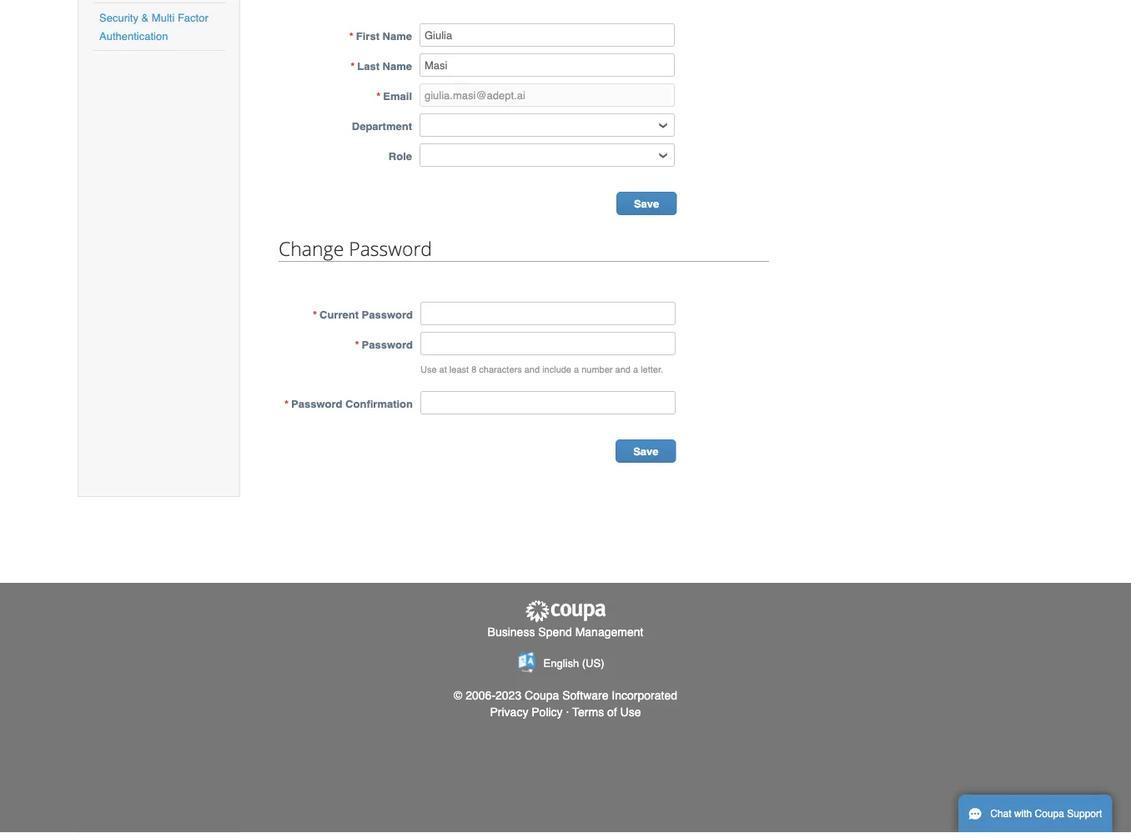 Task type: describe. For each thing, give the bounding box(es) containing it.
2 save button from the top
[[616, 440, 676, 463]]

password for change password
[[349, 235, 432, 261]]

spend
[[538, 625, 572, 639]]

terms of use link
[[573, 706, 641, 719]]

* for * current password
[[313, 308, 317, 321]]

1 horizontal spatial use
[[620, 706, 641, 719]]

coupa inside chat with coupa support button
[[1035, 809, 1065, 820]]

terms
[[573, 706, 604, 719]]

least
[[450, 365, 469, 375]]

english (us)
[[544, 657, 605, 670]]

incorporated
[[612, 689, 678, 703]]

©
[[454, 689, 463, 703]]

* email
[[377, 90, 412, 102]]

* for * last name
[[351, 60, 355, 72]]

at
[[439, 365, 447, 375]]

* for * password confirmation
[[285, 398, 289, 410]]

last
[[357, 60, 380, 72]]

© 2006-2023 coupa software incorporated
[[454, 689, 678, 703]]

security & multi factor authentication link
[[99, 11, 208, 42]]

password up '* password'
[[362, 308, 413, 321]]

&
[[141, 11, 149, 24]]

support
[[1067, 809, 1103, 820]]

change password
[[279, 235, 432, 261]]

* password
[[355, 338, 413, 351]]

current
[[320, 308, 359, 321]]

privacy policy
[[490, 706, 563, 719]]

1 and from the left
[[525, 365, 540, 375]]

multi
[[152, 11, 175, 24]]

* for * password
[[355, 338, 359, 351]]

* for * first name
[[349, 30, 354, 42]]

privacy policy link
[[490, 706, 563, 719]]

business spend management
[[488, 625, 644, 639]]

chat with coupa support
[[991, 809, 1103, 820]]

english
[[544, 657, 579, 670]]



Task type: vqa. For each thing, say whether or not it's contained in the screenshot.
* Email on the left top of the page
yes



Task type: locate. For each thing, give the bounding box(es) containing it.
0 vertical spatial name
[[383, 30, 412, 42]]

0 vertical spatial coupa
[[525, 689, 559, 703]]

1 horizontal spatial and
[[615, 365, 631, 375]]

8
[[472, 365, 477, 375]]

1 vertical spatial use
[[620, 706, 641, 719]]

security & multi factor authentication
[[99, 11, 208, 42]]

use left at
[[421, 365, 437, 375]]

1 vertical spatial coupa
[[1035, 809, 1065, 820]]

0 horizontal spatial and
[[525, 365, 540, 375]]

use right of
[[620, 706, 641, 719]]

password left confirmation at the left top
[[291, 398, 343, 410]]

None text field
[[420, 23, 675, 47]]

1 a from the left
[[574, 365, 579, 375]]

* last name
[[351, 60, 412, 72]]

security
[[99, 11, 138, 24]]

0 horizontal spatial coupa
[[525, 689, 559, 703]]

coupa up policy
[[525, 689, 559, 703]]

with
[[1015, 809, 1032, 820]]

coupa supplier portal image
[[524, 600, 607, 624]]

a left the 'letter.'
[[633, 365, 638, 375]]

and
[[525, 365, 540, 375], [615, 365, 631, 375]]

2 name from the top
[[383, 60, 412, 72]]

a right the include
[[574, 365, 579, 375]]

name
[[383, 30, 412, 42], [383, 60, 412, 72]]

chat
[[991, 809, 1012, 820]]

1 vertical spatial name
[[383, 60, 412, 72]]

* password confirmation
[[285, 398, 413, 410]]

role
[[389, 150, 412, 162]]

*
[[349, 30, 354, 42], [351, 60, 355, 72], [377, 90, 381, 102], [313, 308, 317, 321], [355, 338, 359, 351], [285, 398, 289, 410]]

0 horizontal spatial use
[[421, 365, 437, 375]]

include
[[542, 365, 572, 375]]

software
[[563, 689, 609, 703]]

2023
[[496, 689, 522, 703]]

0 vertical spatial use
[[421, 365, 437, 375]]

confirmation
[[346, 398, 413, 410]]

1 vertical spatial save button
[[616, 440, 676, 463]]

factor
[[178, 11, 208, 24]]

1 horizontal spatial coupa
[[1035, 809, 1065, 820]]

first
[[356, 30, 380, 42]]

1 vertical spatial save
[[633, 446, 659, 458]]

* first name
[[349, 30, 412, 42]]

(us)
[[582, 657, 605, 670]]

password down * current password
[[362, 338, 413, 351]]

chat with coupa support button
[[959, 795, 1113, 834]]

2 a from the left
[[633, 365, 638, 375]]

* for * email
[[377, 90, 381, 102]]

name for * first name
[[383, 30, 412, 42]]

1 horizontal spatial a
[[633, 365, 638, 375]]

0 vertical spatial save
[[634, 198, 659, 210]]

business
[[488, 625, 535, 639]]

a
[[574, 365, 579, 375], [633, 365, 638, 375]]

save
[[634, 198, 659, 210], [633, 446, 659, 458]]

name right the "last"
[[383, 60, 412, 72]]

None password field
[[421, 302, 676, 325], [421, 332, 676, 355], [421, 391, 676, 415], [421, 302, 676, 325], [421, 332, 676, 355], [421, 391, 676, 415]]

authentication
[[99, 30, 168, 42]]

of
[[608, 706, 617, 719]]

privacy
[[490, 706, 529, 719]]

2006-
[[466, 689, 496, 703]]

save button
[[617, 192, 677, 215], [616, 440, 676, 463]]

coupa right the with
[[1035, 809, 1065, 820]]

letter.
[[641, 365, 663, 375]]

0 horizontal spatial a
[[574, 365, 579, 375]]

management
[[575, 625, 644, 639]]

name right first at the top of page
[[383, 30, 412, 42]]

coupa
[[525, 689, 559, 703], [1035, 809, 1065, 820]]

1 save from the top
[[634, 198, 659, 210]]

department
[[352, 120, 412, 132]]

email
[[383, 90, 412, 102]]

password
[[349, 235, 432, 261], [362, 308, 413, 321], [362, 338, 413, 351], [291, 398, 343, 410]]

policy
[[532, 706, 563, 719]]

and left the include
[[525, 365, 540, 375]]

save for second save 'button' from the top of the page
[[633, 446, 659, 458]]

use
[[421, 365, 437, 375], [620, 706, 641, 719]]

number
[[582, 365, 613, 375]]

2 and from the left
[[615, 365, 631, 375]]

password for * password
[[362, 338, 413, 351]]

1 save button from the top
[[617, 192, 677, 215]]

* current password
[[313, 308, 413, 321]]

terms of use
[[573, 706, 641, 719]]

None text field
[[420, 53, 675, 77], [420, 83, 675, 107], [420, 53, 675, 77], [420, 83, 675, 107]]

characters
[[479, 365, 522, 375]]

change
[[279, 235, 344, 261]]

name for * last name
[[383, 60, 412, 72]]

password for * password confirmation
[[291, 398, 343, 410]]

2 save from the top
[[633, 446, 659, 458]]

1 name from the top
[[383, 30, 412, 42]]

password up * current password
[[349, 235, 432, 261]]

save for first save 'button' from the top of the page
[[634, 198, 659, 210]]

0 vertical spatial save button
[[617, 192, 677, 215]]

and right number
[[615, 365, 631, 375]]

use at least 8 characters and include a number and a letter.
[[421, 365, 663, 375]]



